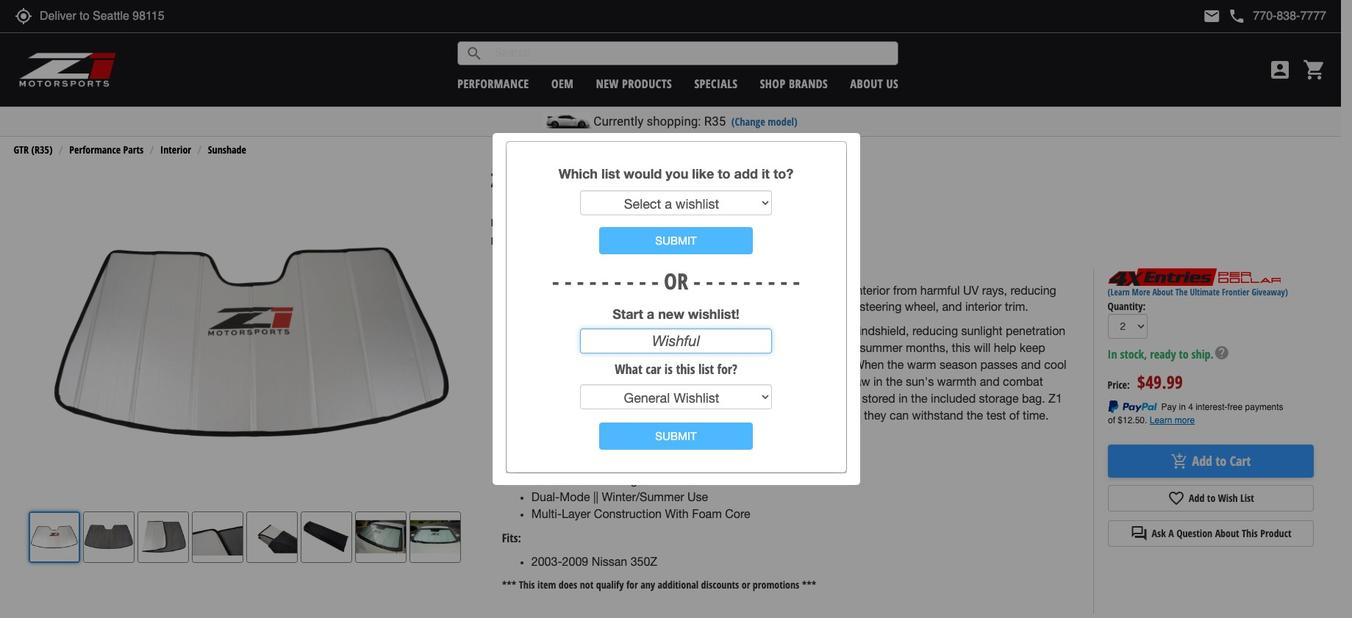 Task type: vqa. For each thing, say whether or not it's contained in the screenshot.
Model: R34 close's close
no



Task type: locate. For each thing, give the bounding box(es) containing it.
this
[[952, 341, 971, 355], [676, 360, 695, 378]]

1 vertical spatial steering
[[529, 358, 571, 371]]

custom
[[528, 284, 570, 297]]

1 horizontal spatial sun's
[[906, 375, 934, 388]]

winter/summer
[[602, 491, 685, 504]]

0 vertical spatial add
[[1193, 452, 1213, 470]]

performance parts
[[69, 143, 144, 157]]

1 horizontal spatial in
[[874, 375, 883, 388]]

0 vertical spatial when
[[854, 358, 884, 371]]

windshield
[[502, 392, 558, 405]]

sun's down warm
[[906, 375, 934, 388]]

0 vertical spatial custom-
[[552, 167, 615, 194]]

1 horizontal spatial sunshade
[[710, 392, 761, 405]]

frost.
[[562, 392, 588, 405]]

1 vertical spatial from
[[686, 358, 710, 371]]

penetration
[[1006, 325, 1066, 338]]

favorite_border add to wish list
[[1168, 490, 1255, 508]]

15 - from the left
[[756, 266, 763, 296]]

the left test
[[967, 409, 984, 422]]

1 horizontal spatial nissan
[[683, 284, 719, 297]]

z1 right bag.
[[1049, 392, 1063, 405]]

350z up damage in the right of the page
[[722, 284, 749, 297]]

brands
[[789, 75, 828, 92]]

sets
[[548, 375, 569, 388]]

0 horizontal spatial interior
[[502, 300, 539, 314]]

1 vertical spatial reducing
[[913, 325, 959, 338]]

0 horizontal spatial list
[[602, 165, 620, 182]]

help right ready
[[1214, 345, 1231, 361]]

1 horizontal spatial z1
[[520, 216, 529, 230]]

z1 motorsports logo image
[[18, 51, 117, 88]]

about us
[[851, 75, 899, 92]]

9 - from the left
[[652, 266, 659, 296]]

and up wheel
[[577, 341, 597, 355]]

1 vertical spatial of
[[1010, 409, 1020, 422]]

2 vertical spatial sunshade
[[589, 284, 642, 297]]

prevents
[[532, 474, 578, 487]]

this up season
[[952, 341, 971, 355]]

the up stored
[[886, 375, 903, 388]]

1 vertical spatial when
[[592, 392, 622, 405]]

when up "draw" on the right of the page
[[854, 358, 884, 371]]

to inside 'add_shopping_cart add to cart'
[[1216, 452, 1227, 470]]

from up over
[[686, 358, 710, 371]]

interior down z1's
[[502, 300, 539, 314]]

use
[[737, 375, 756, 388]]

fit left design
[[578, 457, 591, 470]]

can right they
[[890, 409, 909, 422]]

0 vertical spatial steering
[[860, 300, 902, 314]]

fit up 5/5 - (3 reviews)
[[615, 167, 633, 194]]

of
[[791, 325, 801, 338], [1010, 409, 1020, 422]]

item
[[538, 578, 556, 592]]

about left us
[[851, 75, 884, 92]]

mail phone
[[1204, 7, 1246, 25]]

1 vertical spatial this
[[519, 578, 535, 592]]

0 horizontal spatial nissan
[[592, 556, 628, 569]]

0 horizontal spatial not
[[580, 578, 594, 592]]

shop brands
[[760, 75, 828, 92]]

uv down shape
[[755, 341, 771, 355]]

phone
[[1229, 7, 1246, 25]]

0 vertical spatial about
[[851, 75, 884, 92]]

can up construction
[[764, 392, 783, 405]]

reducing up the trim.
[[1011, 284, 1057, 297]]

in right stored
[[899, 392, 908, 405]]

interior right car's at the right of page
[[854, 284, 890, 297]]

about left the
[[1153, 286, 1174, 299]]

sunshade right interior link
[[208, 143, 246, 157]]

350z up the any
[[631, 556, 658, 569]]

for left the any
[[627, 578, 638, 592]]

sunshade up use,
[[634, 375, 685, 388]]

- - - - - - - - - or - - - - - - - - -
[[552, 266, 800, 296]]

any
[[641, 578, 655, 592]]

and
[[615, 300, 635, 314], [943, 300, 962, 314], [732, 325, 752, 338], [577, 341, 597, 355], [608, 358, 628, 371], [1022, 358, 1041, 371], [714, 375, 734, 388], [980, 375, 1000, 388], [839, 392, 859, 405]]

1 vertical spatial add
[[1189, 492, 1205, 506]]

0 vertical spatial this
[[1242, 527, 1259, 541]]

in left use,
[[645, 392, 655, 405]]

custom- up prevents
[[532, 457, 578, 470]]

it
[[762, 165, 770, 182]]

gtr
[[14, 143, 29, 157]]

this inside question_answer ask a question about this product
[[1242, 527, 1259, 541]]

add right add_shopping_cart
[[1193, 452, 1213, 470]]

1 horizontal spatial for
[[646, 284, 660, 297]]

fit up temperatures on the left of the page
[[573, 284, 586, 297]]

add inside 'add_shopping_cart add to cart'
[[1193, 452, 1213, 470]]

fit
[[615, 167, 633, 194], [573, 284, 586, 297], [578, 457, 591, 470]]

*** left item
[[502, 578, 517, 592]]

0 horizontal spatial help
[[994, 341, 1017, 355]]

sunshade inside z1's custom fit sunshade for the nissan 350z protects your car's interior from harmful uv rays, reducing interior temperatures and preventing damage to dashboards, seats, steering wheel, and interior trim.
[[589, 284, 642, 297]]

0 horizontal spatial sun's
[[668, 341, 696, 355]]

2 horizontal spatial z1
[[1049, 392, 1063, 405]]

1 horizontal spatial from
[[894, 284, 918, 297]]

custom- up 5/5 -
[[552, 167, 615, 194]]

0 vertical spatial sunshade
[[634, 375, 685, 388]]

in,
[[573, 375, 585, 388]]

nissan up qualify
[[592, 556, 628, 569]]

0 vertical spatial this
[[952, 341, 971, 355]]

0 horizontal spatial of
[[791, 325, 801, 338]]

2 vertical spatial fit
[[578, 457, 591, 470]]

1 vertical spatial sunshade
[[638, 167, 709, 194]]

new up "currently"
[[596, 75, 619, 92]]

giveaway)
[[1252, 286, 1289, 299]]

1 vertical spatial 350z
[[722, 284, 749, 297]]

from up wheel, in the right of the page
[[894, 284, 918, 297]]

1 horizontal spatial uv
[[755, 341, 771, 355]]

contour
[[688, 325, 729, 338]]

2 star from the left
[[506, 197, 521, 212]]

and down "blocking"
[[608, 358, 628, 371]]

2 horizontal spatial about
[[1216, 527, 1240, 541]]

and up damaging
[[732, 325, 752, 338]]

this left product
[[1242, 527, 1259, 541]]

uv left "rays,"
[[964, 284, 979, 297]]

1 vertical spatial not
[[580, 578, 594, 592]]

reducing inside our custom-fit design matches the contour and shape of your z's windshield, reducing sunlight penetration into the cabin and blocking the sun's damaging uv rays. during the summer months, this will help keep your steering wheel and shift knob from becoming unbearably hot! when the warm season passes and cool weather sets in, flip your sunshade over and use the dark side to draw in the sun's warmth and combat windshield frost. when not in use, your sunshade can be folded and stored in the included storage bag. z1 sunshades are made with durable multi-layer construction to ensure they can withstand the test of time.
[[913, 325, 959, 338]]

1 vertical spatial fit
[[573, 284, 586, 297]]

and up ensure
[[839, 392, 859, 405]]

steering inside our custom-fit design matches the contour and shape of your z's windshield, reducing sunlight penetration into the cabin and blocking the sun's damaging uv rays. during the summer months, this will help keep your steering wheel and shift knob from becoming unbearably hot! when the warm season passes and cool weather sets in, flip your sunshade over and use the dark side to draw in the sun's warmth and combat windshield frost. when not in use, your sunshade can be folded and stored in the included storage bag. z1 sunshades are made with durable multi-layer construction to ensure they can withstand the test of time.
[[529, 358, 571, 371]]

keep
[[1020, 341, 1046, 355]]

z1 motorsports link
[[520, 216, 582, 230]]

4 - from the left
[[590, 266, 597, 296]]

0 vertical spatial fit
[[615, 167, 633, 194]]

0 horizontal spatial uv
[[581, 474, 597, 487]]

1 horizontal spatial not
[[625, 392, 642, 405]]

1 horizontal spatial this
[[952, 341, 971, 355]]

10 - from the left
[[694, 266, 701, 296]]

models:
[[508, 234, 540, 248]]

add
[[735, 165, 758, 182]]

sun's up the knob at the bottom of the page
[[668, 341, 696, 355]]

custom- inside custom-fit design prevents uv damage dual-mode || winter/summer use multi-layer construction with foam core
[[532, 457, 578, 470]]

1 horizontal spatial can
[[890, 409, 909, 422]]

your down into
[[502, 358, 525, 371]]

of up rays.
[[791, 325, 801, 338]]

about right question at the right of the page
[[1216, 527, 1240, 541]]

performance
[[69, 143, 121, 157]]

to right damage in the right of the page
[[743, 300, 753, 314]]

performance link
[[458, 75, 529, 92]]

sunshade up layer
[[710, 392, 761, 405]]

1 horizontal spatial reducing
[[1011, 284, 1057, 297]]

0 vertical spatial new
[[596, 75, 619, 92]]

0 horizontal spatial reducing
[[913, 325, 959, 338]]

mail
[[1204, 7, 1221, 25]]

to left "cart"
[[1216, 452, 1227, 470]]

during
[[802, 341, 837, 355]]

list left "for?"
[[699, 360, 714, 378]]

be
[[786, 392, 800, 405]]

nissan
[[683, 284, 719, 297], [592, 556, 628, 569]]

the down start a new wishlist!
[[669, 325, 685, 338]]

2 horizontal spatial in
[[899, 392, 908, 405]]

reducing up months,
[[913, 325, 959, 338]]

0 horizontal spatial 350z
[[513, 167, 548, 194]]

to left wish
[[1208, 492, 1216, 506]]

0 horizontal spatial for
[[627, 578, 638, 592]]

into
[[502, 341, 522, 355]]

new right a
[[658, 306, 685, 322]]

2009
[[562, 556, 589, 569]]

14 - from the left
[[744, 266, 751, 296]]

my_location
[[15, 7, 32, 25]]

for
[[646, 284, 660, 297], [627, 578, 638, 592]]

*** right promotions
[[802, 578, 817, 592]]

0 vertical spatial 350z
[[513, 167, 548, 194]]

1 horizontal spatial help
[[1214, 345, 1231, 361]]

not right does
[[580, 578, 594, 592]]

not
[[625, 392, 642, 405], [580, 578, 594, 592]]

2 horizontal spatial 350z
[[722, 284, 749, 297]]

help inside in stock, ready to ship. help
[[1214, 345, 1231, 361]]

this left item
[[519, 578, 535, 592]]

warm
[[908, 358, 937, 371]]

storage
[[980, 392, 1019, 405]]

2 vertical spatial 350z
[[631, 556, 658, 569]]

1 vertical spatial new
[[658, 306, 685, 322]]

6 - from the left
[[615, 266, 622, 296]]

or
[[664, 266, 688, 296]]

nissan up damage in the right of the page
[[683, 284, 719, 297]]

wish
[[1219, 492, 1238, 506]]

uv up || at the left of page
[[581, 474, 597, 487]]

and left 'use'
[[714, 375, 734, 388]]

1 vertical spatial this
[[676, 360, 695, 378]]

sunshade down shopping:
[[638, 167, 709, 194]]

shape
[[755, 325, 787, 338]]

1 horizontal spatial when
[[854, 358, 884, 371]]

the right 'use'
[[759, 375, 776, 388]]

steering up windshield,
[[860, 300, 902, 314]]

the up preventing
[[663, 284, 680, 297]]

0 vertical spatial sun's
[[668, 341, 696, 355]]

1 vertical spatial z1
[[520, 216, 529, 230]]

0 vertical spatial for
[[646, 284, 660, 297]]

z1 up the star star
[[491, 167, 508, 194]]

brand:
[[491, 216, 518, 230]]

list left would
[[602, 165, 620, 182]]

2 horizontal spatial interior
[[966, 300, 1002, 314]]

combat
[[1003, 375, 1044, 388]]

use,
[[658, 392, 680, 405]]

of right test
[[1010, 409, 1020, 422]]

this right is
[[676, 360, 695, 378]]

in up stored
[[874, 375, 883, 388]]

sunshade
[[634, 375, 685, 388], [710, 392, 761, 405]]

when up made
[[592, 392, 622, 405]]

interior down "rays,"
[[966, 300, 1002, 314]]

2 vertical spatial about
[[1216, 527, 1240, 541]]

about us link
[[851, 75, 899, 92]]

1 horizontal spatial interior
[[854, 284, 890, 297]]

model)
[[768, 115, 798, 129]]

not up with
[[625, 392, 642, 405]]

reducing inside z1's custom fit sunshade for the nissan 350z protects your car's interior from harmful uv rays, reducing interior temperatures and preventing damage to dashboards, seats, steering wheel, and interior trim.
[[1011, 284, 1057, 297]]

over
[[688, 375, 711, 388]]

sunshade link
[[208, 143, 246, 157]]

0 horizontal spatial steering
[[529, 358, 571, 371]]

2 vertical spatial uv
[[581, 474, 597, 487]]

would
[[624, 165, 662, 182]]

0 vertical spatial uv
[[964, 284, 979, 297]]

add inside favorite_border add to wish list
[[1189, 492, 1205, 506]]

0 horizontal spatial can
[[764, 392, 783, 405]]

when
[[854, 358, 884, 371], [592, 392, 622, 405]]

help inside our custom-fit design matches the contour and shape of your z's windshield, reducing sunlight penetration into the cabin and blocking the sun's damaging uv rays. during the summer months, this will help keep your steering wheel and shift knob from becoming unbearably hot! when the warm season passes and cool weather sets in, flip your sunshade over and use the dark side to draw in the sun's warmth and combat windshield frost. when not in use, your sunshade can be folded and stored in the included storage bag. z1 sunshades are made with durable multi-layer construction to ensure they can withstand the test of time.
[[994, 341, 1017, 355]]

0 horizontal spatial when
[[592, 392, 622, 405]]

*** this item does not qualify for any additional discounts or promotions ***
[[502, 578, 817, 592]]

0 horizontal spatial from
[[686, 358, 710, 371]]

ensure
[[826, 409, 861, 422]]

18 - from the left
[[793, 266, 800, 296]]

uv inside z1's custom fit sunshade for the nissan 350z protects your car's interior from harmful uv rays, reducing interior temperatures and preventing damage to dashboards, seats, steering wheel, and interior trim.
[[964, 284, 979, 297]]

gtr (r35) link
[[14, 143, 53, 157]]

the up "withstand"
[[911, 392, 928, 405]]

steering up sets
[[529, 358, 571, 371]]

None button
[[600, 227, 753, 254], [600, 423, 753, 450], [600, 227, 753, 254], [600, 423, 753, 450]]

list
[[602, 165, 620, 182], [699, 360, 714, 378]]

fit
[[569, 325, 579, 338]]

0 vertical spatial reducing
[[1011, 284, 1057, 297]]

350z up the star star
[[513, 167, 548, 194]]

to inside z1's custom fit sunshade for the nissan 350z protects your car's interior from harmful uv rays, reducing interior temperatures and preventing damage to dashboards, seats, steering wheel, and interior trim.
[[743, 300, 753, 314]]

help up passes
[[994, 341, 1017, 355]]

dashboards,
[[756, 300, 822, 314]]

1 vertical spatial uv
[[755, 341, 771, 355]]

specials link
[[695, 75, 738, 92]]

add right 'favorite_border'
[[1189, 492, 1205, 506]]

withstand
[[913, 409, 964, 422]]

about
[[851, 75, 884, 92], [1153, 286, 1174, 299], [1216, 527, 1240, 541]]

the
[[663, 284, 680, 297], [669, 325, 685, 338], [525, 341, 542, 355], [648, 341, 665, 355], [840, 341, 857, 355], [888, 358, 904, 371], [759, 375, 776, 388], [886, 375, 903, 388], [911, 392, 928, 405], [967, 409, 984, 422]]

start
[[613, 306, 644, 322]]

in stock, ready to ship. help
[[1108, 345, 1231, 363]]

0 vertical spatial list
[[602, 165, 620, 182]]

1 horizontal spatial 350z
[[631, 556, 658, 569]]

performance
[[458, 75, 529, 92]]

your up dashboards,
[[799, 284, 822, 297]]

1 horizontal spatial steering
[[860, 300, 902, 314]]

2 horizontal spatial uv
[[964, 284, 979, 297]]

1 *** from the left
[[502, 578, 517, 592]]

add for add to wish list
[[1189, 492, 1205, 506]]

specials
[[695, 75, 738, 92]]

about inside question_answer ask a question about this product
[[1216, 527, 1240, 541]]

0 vertical spatial from
[[894, 284, 918, 297]]

time.
[[1023, 409, 1049, 422]]

to down folded at the bottom right
[[812, 409, 823, 422]]

0 horizontal spatial ***
[[502, 578, 517, 592]]

performance parts link
[[69, 143, 144, 157]]

this
[[1242, 527, 1259, 541], [519, 578, 535, 592]]

sunshade up start
[[589, 284, 642, 297]]

1 vertical spatial list
[[699, 360, 714, 378]]

z1 up models:
[[520, 216, 529, 230]]

to down hot!
[[831, 375, 841, 388]]

(learn more about the ultimate frontier giveaway) link
[[1108, 286, 1289, 299]]

discounts
[[701, 578, 739, 592]]

for up preventing
[[646, 284, 660, 297]]

fit inside custom-fit design prevents uv damage dual-mode || winter/summer use multi-layer construction with foam core
[[578, 457, 591, 470]]

dual-
[[532, 491, 560, 504]]

0 horizontal spatial z1
[[491, 167, 508, 194]]

1 horizontal spatial of
[[1010, 409, 1020, 422]]

0 vertical spatial nissan
[[683, 284, 719, 297]]

0 vertical spatial not
[[625, 392, 642, 405]]

1 horizontal spatial this
[[1242, 527, 1259, 541]]

1 horizontal spatial ***
[[802, 578, 817, 592]]

Search search field
[[483, 42, 898, 65]]

in
[[1108, 347, 1118, 363]]

1 vertical spatial sun's
[[906, 375, 934, 388]]

ship.
[[1192, 347, 1214, 363]]

shopping_cart link
[[1300, 58, 1327, 82]]

your down over
[[683, 392, 706, 405]]

1 vertical spatial custom-
[[532, 457, 578, 470]]

to
[[718, 165, 731, 182], [743, 300, 753, 314], [1180, 347, 1189, 363], [831, 375, 841, 388], [812, 409, 823, 422], [1216, 452, 1227, 470], [1208, 492, 1216, 506]]

to left ship.
[[1180, 347, 1189, 363]]



Task type: describe. For each thing, give the bounding box(es) containing it.
protects
[[752, 284, 795, 297]]

wheel
[[574, 358, 605, 371]]

Wishlist Title... text field
[[580, 329, 773, 354]]

to?
[[774, 165, 794, 182]]

z's
[[831, 325, 847, 338]]

add for add to cart
[[1193, 452, 1213, 470]]

8 - from the left
[[639, 266, 646, 296]]

ultimate
[[1190, 286, 1220, 299]]

trim.
[[1005, 300, 1029, 314]]

2003-
[[532, 556, 562, 569]]

which
[[559, 165, 598, 182]]

1 horizontal spatial new
[[658, 306, 685, 322]]

r35
[[704, 114, 726, 129]]

the inside z1's custom fit sunshade for the nissan 350z protects your car's interior from harmful uv rays, reducing interior temperatures and preventing damage to dashboards, seats, steering wheel, and interior trim.
[[663, 284, 680, 297]]

interior link
[[160, 143, 191, 157]]

0 vertical spatial sunshade
[[208, 143, 246, 157]]

passes
[[981, 358, 1018, 371]]

which list would you like to add it to?
[[559, 165, 794, 182]]

folded
[[803, 392, 836, 405]]

cool
[[1045, 358, 1067, 371]]

11 - from the left
[[706, 266, 713, 296]]

list
[[1241, 492, 1255, 506]]

rays,
[[983, 284, 1008, 297]]

0 vertical spatial z1
[[491, 167, 508, 194]]

wheel,
[[905, 300, 939, 314]]

z1 inside brand: z1 motorsports fits models:
[[520, 216, 529, 230]]

13 - from the left
[[731, 266, 738, 296]]

construction
[[594, 507, 662, 521]]

and down harmful at the right top
[[943, 300, 962, 314]]

dark
[[779, 375, 802, 388]]

1 vertical spatial nissan
[[592, 556, 628, 569]]

hot!
[[831, 358, 851, 371]]

mail link
[[1204, 7, 1221, 25]]

stored
[[862, 392, 896, 405]]

a
[[1169, 527, 1175, 541]]

fits
[[491, 234, 505, 248]]

1 star from the left
[[491, 197, 506, 212]]

0 horizontal spatial this
[[676, 360, 695, 378]]

layer
[[715, 409, 740, 422]]

interior
[[160, 143, 191, 157]]

from inside z1's custom fit sunshade for the nissan 350z protects your car's interior from harmful uv rays, reducing interior temperatures and preventing damage to dashboards, seats, steering wheel, and interior trim.
[[894, 284, 918, 297]]

2 - from the left
[[565, 266, 572, 296]]

17 - from the left
[[781, 266, 788, 296]]

not inside our custom-fit design matches the contour and shape of your z's windshield, reducing sunlight penetration into the cabin and blocking the sun's damaging uv rays. during the summer months, this will help keep your steering wheel and shift knob from becoming unbearably hot! when the warm season passes and cool weather sets in, flip your sunshade over and use the dark side to draw in the sun's warmth and combat windshield frost. when not in use, your sunshade can be folded and stored in the included storage bag. z1 sunshades are made with durable multi-layer construction to ensure they can withstand the test of time.
[[625, 392, 642, 405]]

the right into
[[525, 341, 542, 355]]

3 - from the left
[[577, 266, 584, 296]]

seats,
[[825, 300, 857, 314]]

custom-fit design prevents uv damage dual-mode || winter/summer use multi-layer construction with foam core
[[532, 457, 751, 521]]

(change
[[732, 115, 766, 129]]

new products link
[[596, 75, 672, 92]]

1 vertical spatial about
[[1153, 286, 1174, 299]]

from inside our custom-fit design matches the contour and shape of your z's windshield, reducing sunlight penetration into the cabin and blocking the sun's damaging uv rays. during the summer months, this will help keep your steering wheel and shift knob from becoming unbearably hot! when the warm season passes and cool weather sets in, flip your sunshade over and use the dark side to draw in the sun's warmth and combat windshield frost. when not in use, your sunshade can be folded and stored in the included storage bag. z1 sunshades are made with durable multi-layer construction to ensure they can withstand the test of time.
[[686, 358, 710, 371]]

question
[[1177, 527, 1213, 541]]

5 - from the left
[[602, 266, 609, 296]]

car's
[[825, 284, 851, 297]]

1 horizontal spatial list
[[699, 360, 714, 378]]

your up during
[[804, 325, 827, 338]]

nissan inside z1's custom fit sunshade for the nissan 350z protects your car's interior from harmful uv rays, reducing interior temperatures and preventing damage to dashboards, seats, steering wheel, and interior trim.
[[683, 284, 719, 297]]

your inside z1's custom fit sunshade for the nissan 350z protects your car's interior from harmful uv rays, reducing interior temperatures and preventing damage to dashboards, seats, steering wheel, and interior trim.
[[799, 284, 822, 297]]

0 horizontal spatial sunshade
[[634, 375, 685, 388]]

the up hot!
[[840, 341, 857, 355]]

0 horizontal spatial in
[[645, 392, 655, 405]]

new products
[[596, 75, 672, 92]]

the up car on the left of page
[[648, 341, 665, 355]]

question_answer ask a question about this product
[[1131, 526, 1292, 543]]

fits:
[[502, 530, 521, 546]]

2 *** from the left
[[802, 578, 817, 592]]

0 vertical spatial of
[[791, 325, 801, 338]]

products
[[622, 75, 672, 92]]

oem
[[552, 75, 574, 92]]

7 - from the left
[[627, 266, 634, 296]]

12 - from the left
[[719, 266, 726, 296]]

0 horizontal spatial this
[[519, 578, 535, 592]]

and left a
[[615, 300, 635, 314]]

unbearably
[[769, 358, 828, 371]]

z1 inside our custom-fit design matches the contour and shape of your z's windshield, reducing sunlight penetration into the cabin and blocking the sun's damaging uv rays. during the summer months, this will help keep your steering wheel and shift knob from becoming unbearably hot! when the warm season passes and cool weather sets in, flip your sunshade over and use the dark side to draw in the sun's warmth and combat windshield frost. when not in use, your sunshade can be folded and stored in the included storage bag. z1 sunshades are made with durable multi-layer construction to ensure they can withstand the test of time.
[[1049, 392, 1063, 405]]

favorite_border
[[1168, 490, 1186, 508]]

temperatures
[[542, 300, 612, 314]]

(learn
[[1108, 286, 1130, 299]]

account_box
[[1269, 58, 1292, 82]]

shop brands link
[[760, 75, 828, 92]]

like
[[692, 165, 714, 182]]

currently
[[594, 114, 644, 129]]

season
[[940, 358, 978, 371]]

1 vertical spatial can
[[890, 409, 909, 422]]

0 horizontal spatial new
[[596, 75, 619, 92]]

the down summer
[[888, 358, 904, 371]]

for inside z1's custom fit sunshade for the nissan 350z protects your car's interior from harmful uv rays, reducing interior temperatures and preventing damage to dashboards, seats, steering wheel, and interior trim.
[[646, 284, 660, 297]]

will
[[974, 341, 991, 355]]

this inside our custom-fit design matches the contour and shape of your z's windshield, reducing sunlight penetration into the cabin and blocking the sun's damaging uv rays. during the summer months, this will help keep your steering wheel and shift knob from becoming unbearably hot! when the warm season passes and cool weather sets in, flip your sunshade over and use the dark side to draw in the sun's warmth and combat windshield frost. when not in use, your sunshade can be folded and stored in the included storage bag. z1 sunshades are made with durable multi-layer construction to ensure they can withstand the test of time.
[[952, 341, 971, 355]]

more
[[1132, 286, 1151, 299]]

to right like
[[718, 165, 731, 182]]

fit inside z1's custom fit sunshade for the nissan 350z protects your car's interior from harmful uv rays, reducing interior temperatures and preventing damage to dashboards, seats, steering wheel, and interior trim.
[[573, 284, 586, 297]]

0 horizontal spatial about
[[851, 75, 884, 92]]

made
[[584, 409, 613, 422]]

what
[[615, 360, 643, 378]]

your right the flip
[[607, 375, 630, 388]]

to inside favorite_border add to wish list
[[1208, 492, 1216, 506]]

custom-
[[525, 325, 569, 338]]

a
[[647, 306, 655, 322]]

ready
[[1151, 347, 1177, 363]]

our
[[502, 325, 522, 338]]

1 vertical spatial sunshade
[[710, 392, 761, 405]]

design
[[582, 325, 617, 338]]

1 vertical spatial for
[[627, 578, 638, 592]]

sunshades
[[502, 409, 561, 422]]

or
[[742, 578, 751, 592]]

to inside in stock, ready to ship. help
[[1180, 347, 1189, 363]]

ask
[[1152, 527, 1166, 541]]

account_box link
[[1265, 58, 1296, 82]]

draw
[[845, 375, 871, 388]]

you
[[666, 165, 689, 182]]

they
[[864, 409, 887, 422]]

2003-2009 nissan 350z
[[532, 556, 658, 569]]

350z inside z1's custom fit sunshade for the nissan 350z protects your car's interior from harmful uv rays, reducing interior temperatures and preventing damage to dashboards, seats, steering wheel, and interior trim.
[[722, 284, 749, 297]]

does
[[559, 578, 578, 592]]

16 - from the left
[[768, 266, 775, 296]]

and down keep
[[1022, 358, 1041, 371]]

steering inside z1's custom fit sunshade for the nissan 350z protects your car's interior from harmful uv rays, reducing interior temperatures and preventing damage to dashboards, seats, steering wheel, and interior trim.
[[860, 300, 902, 314]]

gtr (r35)
[[14, 143, 53, 157]]

harmful
[[921, 284, 960, 297]]

oem link
[[552, 75, 574, 92]]

1 - from the left
[[552, 266, 559, 296]]

z1's custom fit sunshade for the nissan 350z protects your car's interior from harmful uv rays, reducing interior temperatures and preventing damage to dashboards, seats, steering wheel, and interior trim.
[[502, 284, 1057, 314]]

0 vertical spatial can
[[764, 392, 783, 405]]

bag.
[[1022, 392, 1046, 405]]

search
[[466, 45, 483, 62]]

damaging
[[699, 341, 752, 355]]

quantity:
[[1108, 300, 1146, 314]]

multi-
[[685, 409, 715, 422]]

summer
[[860, 341, 903, 355]]

question_answer
[[1131, 526, 1149, 543]]

for?
[[718, 360, 738, 378]]

and up the storage
[[980, 375, 1000, 388]]

are
[[564, 409, 581, 422]]

5/5 -
[[567, 199, 586, 211]]

qualify
[[596, 578, 624, 592]]

uv inside our custom-fit design matches the contour and shape of your z's windshield, reducing sunlight penetration into the cabin and blocking the sun's damaging uv rays. during the summer months, this will help keep your steering wheel and shift knob from becoming unbearably hot! when the warm season passes and cool weather sets in, flip your sunshade over and use the dark side to draw in the sun's warmth and combat windshield frost. when not in use, your sunshade can be folded and stored in the included storage bag. z1 sunshades are made with durable multi-layer construction to ensure they can withstand the test of time.
[[755, 341, 771, 355]]

shift
[[631, 358, 653, 371]]

uv inside custom-fit design prevents uv damage dual-mode || winter/summer use multi-layer construction with foam core
[[581, 474, 597, 487]]

wishlist!
[[688, 306, 740, 322]]



